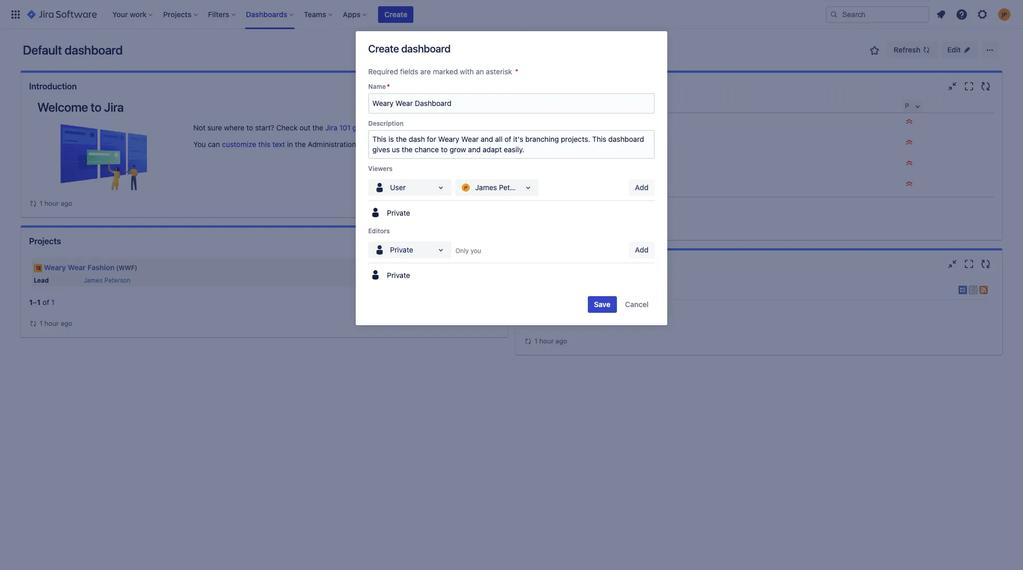 Task type: describe. For each thing, give the bounding box(es) containing it.
hour for projects
[[44, 319, 59, 327]]

only
[[456, 247, 469, 255]]

default dashboard
[[23, 43, 123, 57]]

4 link
[[552, 201, 556, 209]]

you can customize this text in the administration section.
[[194, 140, 385, 149]]

peterson inside projects region
[[104, 276, 131, 284]]

training
[[420, 123, 445, 132]]

2
[[562, 139, 566, 148]]

dashboard for default dashboard
[[65, 43, 123, 57]]

2 4 from the left
[[552, 201, 556, 209]]

your company jira
[[531, 284, 624, 296]]

product
[[571, 139, 597, 148]]

minimize activity streams image
[[947, 258, 959, 270]]

section.
[[358, 140, 385, 149]]

text
[[273, 140, 285, 149]]

silos
[[649, 139, 665, 148]]

assigned to me region
[[524, 100, 995, 232]]

hour for introduction
[[44, 199, 59, 207]]

of for 4
[[543, 201, 550, 209]]

design
[[623, 139, 647, 148]]

introduction
[[29, 82, 77, 91]]

welcome
[[37, 100, 88, 114]]

hour for activity streams
[[540, 337, 554, 345]]

description
[[369, 120, 404, 127]]

1 vertical spatial private
[[390, 245, 414, 254]]

an arrow curved in a circular way on the button that refreshes the dashboard image for projects
[[29, 320, 37, 328]]

save button
[[588, 296, 617, 313]]

required fields are marked with an asterisk *
[[369, 67, 519, 76]]

required
[[369, 67, 398, 76]]

welcome to jira
[[37, 100, 124, 114]]

jira 101 guide link
[[325, 123, 371, 132]]

create button
[[379, 6, 414, 23]]

save
[[594, 300, 611, 309]]

ago for introduction
[[61, 199, 72, 207]]

add button for private
[[629, 242, 655, 258]]

name *
[[369, 83, 390, 90]]

activity streams
[[524, 259, 588, 268]]

1 horizontal spatial james peterson
[[476, 183, 529, 192]]

1 4 from the left
[[536, 201, 541, 209]]

maximize activity streams image
[[964, 258, 976, 270]]

refresh assigned to me image
[[980, 80, 993, 93]]

was
[[569, 305, 581, 313]]

listing
[[599, 139, 621, 148]]

are
[[421, 67, 431, 76]]

only you
[[456, 247, 482, 255]]

1 vertical spatial *
[[387, 83, 390, 90]]

introduction region
[[29, 100, 499, 209]]

– for 1
[[33, 298, 37, 307]]

refresh activity streams image
[[980, 258, 993, 270]]

out
[[300, 123, 311, 132]]

streams
[[556, 259, 588, 268]]

fashion
[[88, 263, 115, 272]]

an
[[476, 67, 484, 76]]

sure
[[208, 123, 222, 132]]

101
[[340, 123, 351, 132]]

projects region
[[29, 254, 499, 329]]

add for user
[[635, 183, 649, 192]]

can
[[208, 140, 220, 149]]

1 inside assigned to me region
[[528, 201, 532, 209]]

private for private
[[387, 271, 410, 280]]

1 vertical spatial jira
[[325, 123, 338, 132]]

you
[[471, 247, 482, 255]]

guide
[[353, 123, 371, 132]]

wwf- for 5
[[541, 180, 562, 189]]

refresh
[[895, 45, 921, 54]]

cancel
[[626, 300, 649, 309]]

open image for james peterson
[[522, 181, 535, 194]]

cancel button
[[619, 296, 655, 313]]

no activity was found
[[533, 305, 601, 313]]

no
[[533, 305, 542, 313]]

james inside projects region
[[84, 276, 103, 284]]

wear
[[68, 263, 86, 272]]

activity
[[524, 259, 554, 268]]

1 hour ago for introduction
[[40, 199, 72, 207]]

maximize assigned to me image
[[964, 80, 976, 93]]

product listing design silos link
[[571, 139, 665, 148]]

maximize introduction image
[[468, 80, 481, 93]]

where
[[224, 123, 245, 132]]

of for 1
[[43, 298, 49, 307]]

refresh introduction image
[[485, 80, 497, 93]]

found
[[583, 305, 601, 313]]

open image
[[435, 181, 448, 194]]

with
[[460, 67, 474, 76]]

in
[[287, 140, 293, 149]]

ago for projects
[[61, 319, 72, 327]]

customize
[[222, 140, 256, 149]]

Editors text field
[[374, 245, 376, 255]]

james peterson link
[[84, 276, 131, 284]]



Task type: vqa. For each thing, say whether or not it's contained in the screenshot.
THE "CREATE" for Create
yes



Task type: locate. For each thing, give the bounding box(es) containing it.
1 hour ago inside projects region
[[40, 319, 72, 327]]

1 inside activity streams region
[[535, 337, 538, 345]]

atlassian
[[388, 123, 418, 132]]

1 vertical spatial task image
[[528, 181, 536, 189]]

an arrow curved in a circular way on the button that refreshes the dashboard image inside activity streams region
[[524, 337, 533, 346]]

– inside assigned to me region
[[532, 201, 536, 209]]

company
[[554, 284, 600, 296]]

create up the "create dashboard" on the left
[[385, 10, 408, 18]]

hour inside projects region
[[44, 319, 59, 327]]

peterson down (wwf)
[[104, 276, 131, 284]]

1 vertical spatial the
[[295, 140, 306, 149]]

to left start?
[[247, 123, 253, 132]]

1 vertical spatial wwf-
[[541, 180, 562, 189]]

1 vertical spatial an arrow curved in a circular way on the button that refreshes the dashboard image
[[29, 320, 37, 328]]

hour inside activity streams region
[[540, 337, 554, 345]]

course
[[447, 123, 470, 132]]

0 vertical spatial create
[[385, 10, 408, 18]]

wwf- up 4 link
[[541, 180, 562, 189]]

2 dashboard from the left
[[402, 43, 451, 55]]

0 horizontal spatial to
[[91, 100, 102, 114]]

0 horizontal spatial open image
[[435, 244, 448, 256]]

1 horizontal spatial –
[[532, 201, 536, 209]]

open image up 1 – 4 of 4
[[522, 181, 535, 194]]

1 vertical spatial james
[[84, 276, 103, 284]]

4
[[536, 201, 541, 209], [552, 201, 556, 209]]

default
[[23, 43, 62, 57]]

search image
[[831, 10, 839, 18]]

1 hour ago inside activity streams region
[[535, 337, 568, 345]]

wwf- left product
[[541, 139, 562, 148]]

2 vertical spatial 1 hour ago
[[535, 337, 568, 345]]

0 vertical spatial the
[[313, 123, 324, 132]]

dashboard for create dashboard
[[402, 43, 451, 55]]

1 horizontal spatial peterson
[[499, 183, 529, 192]]

0 horizontal spatial 4
[[536, 201, 541, 209]]

(wwf)
[[116, 264, 137, 272]]

asterisk
[[486, 67, 513, 76]]

not
[[194, 123, 206, 132]]

activity streams region
[[524, 277, 995, 347]]

1 horizontal spatial dashboard
[[402, 43, 451, 55]]

atlassian training course link
[[388, 123, 470, 132]]

1 horizontal spatial jira
[[325, 123, 338, 132]]

to
[[91, 100, 102, 114], [247, 123, 253, 132]]

open image
[[522, 181, 535, 194], [435, 244, 448, 256]]

james peterson inside projects region
[[84, 276, 131, 284]]

*
[[516, 67, 519, 76], [387, 83, 390, 90]]

name
[[369, 83, 386, 90]]

of left 4 link
[[543, 201, 550, 209]]

private right editors text box
[[390, 245, 414, 254]]

1 vertical spatial highest image
[[906, 138, 914, 147]]

refresh button
[[888, 42, 938, 58]]

edit icon image
[[964, 46, 972, 54]]

wwf-5
[[541, 180, 566, 189]]

and
[[373, 123, 386, 132]]

ago inside activity streams region
[[556, 337, 568, 345]]

Description text field
[[369, 130, 655, 159]]

create up required in the left of the page
[[369, 43, 399, 55]]

an arrow curved in a circular way on the button that refreshes the dashboard image for introduction
[[29, 199, 37, 208]]

0 vertical spatial 1 hour ago
[[40, 199, 72, 207]]

not sure where to start? check out the jira 101 guide and atlassian training course .
[[194, 123, 472, 132]]

to right welcome
[[91, 100, 102, 114]]

1 vertical spatial ago
[[61, 319, 72, 327]]

2 add from the top
[[635, 245, 649, 254]]

refresh image
[[923, 46, 932, 54]]

create for create
[[385, 10, 408, 18]]

dashboard
[[65, 43, 123, 57], [402, 43, 451, 55]]

1 inside "introduction" region
[[40, 199, 43, 207]]

1 hour ago inside "introduction" region
[[40, 199, 72, 207]]

0 vertical spatial james peterson
[[476, 183, 529, 192]]

1 wwf- from the top
[[541, 139, 562, 148]]

0 horizontal spatial –
[[33, 298, 37, 307]]

0 vertical spatial add button
[[629, 179, 655, 196]]

wwf-
[[541, 139, 562, 148], [541, 180, 562, 189]]

1 vertical spatial highest image
[[906, 180, 914, 188]]

hour up projects
[[44, 199, 59, 207]]

0 vertical spatial highest image
[[906, 159, 914, 167]]

primary element
[[6, 0, 826, 29]]

1 highest image from the top
[[906, 159, 914, 167]]

– inside projects region
[[33, 298, 37, 307]]

your
[[531, 284, 552, 296]]

0 horizontal spatial jira
[[104, 100, 124, 114]]

james peterson down fashion
[[84, 276, 131, 284]]

customize this text link
[[222, 140, 285, 149]]

task image for 2nd highest image from the top of the assigned to me region
[[528, 139, 536, 148]]

0 horizontal spatial of
[[43, 298, 49, 307]]

minimize assigned to me image
[[947, 80, 959, 93]]

add for private
[[635, 245, 649, 254]]

of inside assigned to me region
[[543, 201, 550, 209]]

1 vertical spatial open image
[[435, 244, 448, 256]]

the right in
[[295, 140, 306, 149]]

jira software image
[[27, 8, 97, 21], [27, 8, 97, 21]]

5
[[562, 180, 566, 189]]

edit link
[[942, 42, 978, 58]]

1 vertical spatial hour
[[44, 319, 59, 327]]

1 vertical spatial 1 hour ago
[[40, 319, 72, 327]]

p
[[906, 102, 910, 110]]

an arrow curved in a circular way on the button that refreshes the dashboard image inside projects region
[[29, 320, 37, 328]]

1 horizontal spatial open image
[[522, 181, 535, 194]]

1 highest image from the top
[[906, 117, 914, 126]]

None field
[[370, 94, 654, 113]]

1 horizontal spatial to
[[247, 123, 253, 132]]

of left 1 link
[[43, 298, 49, 307]]

peterson up 1 – 4 of 4
[[499, 183, 529, 192]]

james right open icon
[[476, 183, 497, 192]]

1 vertical spatial –
[[33, 298, 37, 307]]

check
[[276, 123, 298, 132]]

2 task image from the top
[[528, 181, 536, 189]]

james down "weary wear fashion (wwf)"
[[84, 276, 103, 284]]

dashboard right 'default'
[[65, 43, 123, 57]]

1 horizontal spatial of
[[543, 201, 550, 209]]

of inside projects region
[[43, 298, 49, 307]]

1 hour ago for activity streams
[[535, 337, 568, 345]]

1 hour ago up projects
[[40, 199, 72, 207]]

james peterson up 1 – 4 of 4
[[476, 183, 529, 192]]

open image left only
[[435, 244, 448, 256]]

0 vertical spatial peterson
[[499, 183, 529, 192]]

highest image
[[906, 117, 914, 126], [906, 138, 914, 147]]

1 hour ago
[[40, 199, 72, 207], [40, 319, 72, 327], [535, 337, 568, 345]]

1 vertical spatial peterson
[[104, 276, 131, 284]]

1 link
[[51, 298, 55, 307]]

ago inside "introduction" region
[[61, 199, 72, 207]]

1 horizontal spatial *
[[516, 67, 519, 76]]

0 horizontal spatial james peterson
[[84, 276, 131, 284]]

2 add button from the top
[[629, 242, 655, 258]]

1 – 4 of 4
[[528, 201, 556, 209]]

hour down activity
[[540, 337, 554, 345]]

an arrow curved in a circular way on the button that refreshes the dashboard image for activity streams
[[524, 337, 533, 346]]

* right the name
[[387, 83, 390, 90]]

0 horizontal spatial *
[[387, 83, 390, 90]]

2 vertical spatial hour
[[540, 337, 554, 345]]

* right asterisk
[[516, 67, 519, 76]]

administration
[[308, 140, 356, 149]]

1 – 1 of 1
[[29, 298, 55, 307]]

hour down 1 link
[[44, 319, 59, 327]]

4 down wwf-5
[[552, 201, 556, 209]]

0 vertical spatial hour
[[44, 199, 59, 207]]

1 vertical spatial create
[[369, 43, 399, 55]]

– left 4 link
[[532, 201, 536, 209]]

task image left wwf-5
[[528, 181, 536, 189]]

hour inside "introduction" region
[[44, 199, 59, 207]]

of
[[543, 201, 550, 209], [43, 298, 49, 307]]

1 vertical spatial to
[[247, 123, 253, 132]]

lead
[[34, 276, 49, 284]]

– left 1 link
[[33, 298, 37, 307]]

add button
[[629, 179, 655, 196], [629, 242, 655, 258]]

2 vertical spatial an arrow curved in a circular way on the button that refreshes the dashboard image
[[524, 337, 533, 346]]

weary
[[44, 263, 66, 272]]

1 hour ago down activity
[[535, 337, 568, 345]]

jira left 101
[[325, 123, 338, 132]]

4 left 4 link
[[536, 201, 541, 209]]

private
[[387, 209, 410, 218], [390, 245, 414, 254], [387, 271, 410, 280]]

create inside button
[[385, 10, 408, 18]]

jira
[[602, 284, 624, 296]]

add button for user
[[629, 179, 655, 196]]

projects
[[29, 236, 61, 246]]

weary wear fashion link
[[44, 263, 115, 272]]

0 horizontal spatial james
[[84, 276, 103, 284]]

private for user
[[387, 209, 410, 218]]

0 vertical spatial task image
[[528, 139, 536, 148]]

an arrow curved in a circular way on the button that refreshes the dashboard image inside "introduction" region
[[29, 199, 37, 208]]

0 vertical spatial open image
[[522, 181, 535, 194]]

ago inside projects region
[[61, 319, 72, 327]]

jira
[[104, 100, 124, 114], [325, 123, 338, 132]]

task image for 1st highest icon from the bottom of the assigned to me region
[[528, 181, 536, 189]]

1 vertical spatial add
[[635, 245, 649, 254]]

you
[[194, 140, 206, 149]]

create dashboard
[[369, 43, 451, 55]]

0 vertical spatial add
[[635, 183, 649, 192]]

fields
[[400, 67, 419, 76]]

0 vertical spatial to
[[91, 100, 102, 114]]

1 add from the top
[[635, 183, 649, 192]]

1 dashboard from the left
[[65, 43, 123, 57]]

1 hour ago for projects
[[40, 319, 72, 327]]

0 vertical spatial –
[[532, 201, 536, 209]]

0 horizontal spatial the
[[295, 140, 306, 149]]

1 add button from the top
[[629, 179, 655, 196]]

Search field
[[826, 6, 930, 23]]

1 horizontal spatial the
[[313, 123, 324, 132]]

wwf- for 2
[[541, 139, 562, 148]]

create banner
[[0, 0, 1024, 29]]

0 vertical spatial james
[[476, 183, 497, 192]]

user
[[390, 183, 406, 192]]

1
[[40, 199, 43, 207], [528, 201, 532, 209], [29, 298, 33, 307], [37, 298, 41, 307], [51, 298, 55, 307], [40, 319, 43, 327], [535, 337, 538, 345]]

2 vertical spatial ago
[[556, 337, 568, 345]]

2 highest image from the top
[[906, 180, 914, 188]]

.
[[470, 123, 472, 132]]

activity
[[544, 305, 567, 313]]

james peterson
[[476, 183, 529, 192], [84, 276, 131, 284]]

1 horizontal spatial 4
[[552, 201, 556, 209]]

james
[[476, 183, 497, 192], [84, 276, 103, 284]]

task image left wwf-2 link
[[528, 139, 536, 148]]

jira right welcome
[[104, 100, 124, 114]]

wwf-2 product listing design silos
[[541, 139, 665, 148]]

1 horizontal spatial james
[[476, 183, 497, 192]]

2 highest image from the top
[[906, 138, 914, 147]]

0 vertical spatial highest image
[[906, 117, 914, 126]]

open image for private
[[435, 244, 448, 256]]

this
[[258, 140, 271, 149]]

1 vertical spatial of
[[43, 298, 49, 307]]

private down 'user'
[[387, 209, 410, 218]]

1 task image from the top
[[528, 139, 536, 148]]

1 hour ago down 1 link
[[40, 319, 72, 327]]

highest image
[[906, 159, 914, 167], [906, 180, 914, 188]]

0 vertical spatial ago
[[61, 199, 72, 207]]

weary wear fashion (wwf)
[[44, 263, 137, 272]]

0 horizontal spatial peterson
[[104, 276, 131, 284]]

0 vertical spatial of
[[543, 201, 550, 209]]

dashboard up are
[[402, 43, 451, 55]]

start?
[[255, 123, 275, 132]]

task image
[[528, 139, 536, 148], [528, 181, 536, 189]]

0 vertical spatial an arrow curved in a circular way on the button that refreshes the dashboard image
[[29, 199, 37, 208]]

–
[[532, 201, 536, 209], [33, 298, 37, 307]]

wwf-2 link
[[541, 139, 566, 148]]

the
[[313, 123, 324, 132], [295, 140, 306, 149]]

viewers
[[369, 165, 393, 173]]

private down editors
[[387, 271, 410, 280]]

2 wwf- from the top
[[541, 180, 562, 189]]

0 vertical spatial wwf-
[[541, 139, 562, 148]]

ago
[[61, 199, 72, 207], [61, 319, 72, 327], [556, 337, 568, 345]]

the right out
[[313, 123, 324, 132]]

edit
[[948, 45, 962, 54]]

an arrow curved in a circular way on the button that refreshes the dashboard image
[[29, 199, 37, 208], [29, 320, 37, 328], [524, 337, 533, 346]]

add
[[635, 183, 649, 192], [635, 245, 649, 254]]

editors
[[369, 227, 390, 235]]

0 horizontal spatial dashboard
[[65, 43, 123, 57]]

peterson
[[499, 183, 529, 192], [104, 276, 131, 284]]

create
[[385, 10, 408, 18], [369, 43, 399, 55]]

1 vertical spatial james peterson
[[84, 276, 131, 284]]

– for 4
[[532, 201, 536, 209]]

0 vertical spatial jira
[[104, 100, 124, 114]]

create for create dashboard
[[369, 43, 399, 55]]

star default dashboard image
[[869, 44, 882, 57]]

0 vertical spatial private
[[387, 209, 410, 218]]

marked
[[433, 67, 458, 76]]

0 vertical spatial *
[[516, 67, 519, 76]]

2 vertical spatial private
[[387, 271, 410, 280]]

ago for activity streams
[[556, 337, 568, 345]]

1 vertical spatial add button
[[629, 242, 655, 258]]



